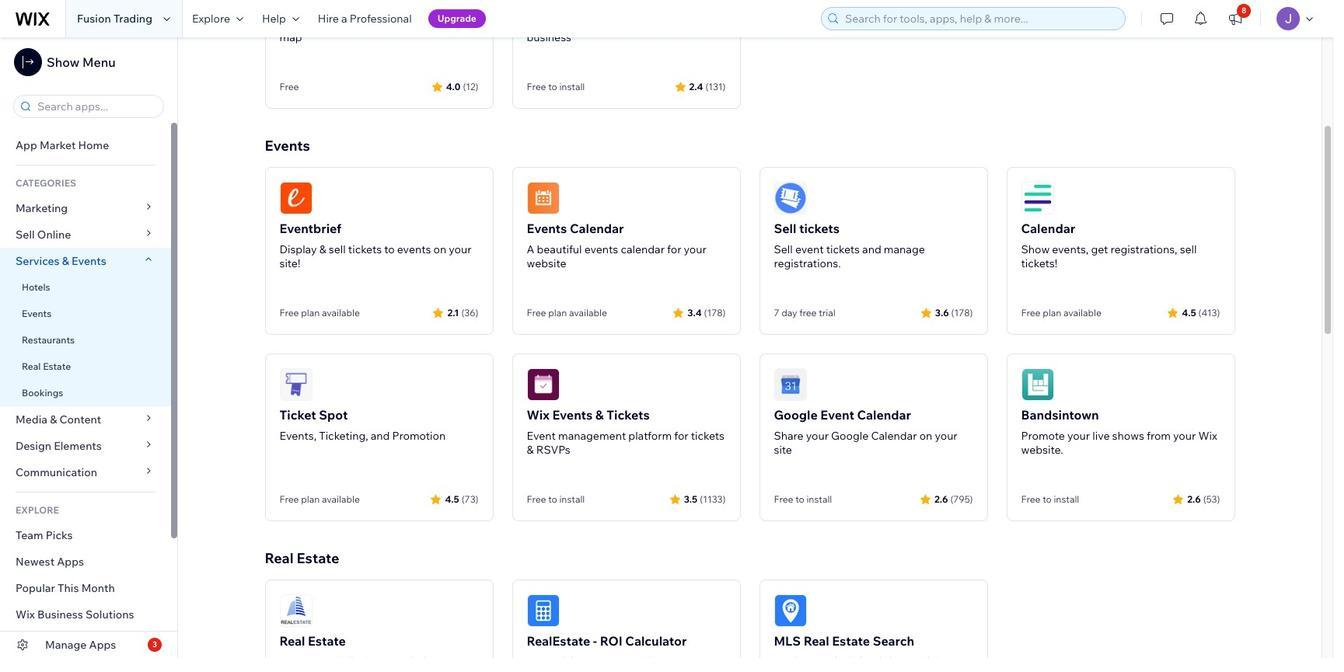 Task type: vqa. For each thing, say whether or not it's contained in the screenshot.
(123)
no



Task type: describe. For each thing, give the bounding box(es) containing it.
events link
[[0, 301, 171, 327]]

3
[[152, 640, 157, 650]]

(178) for events calendar
[[704, 307, 726, 319]]

one
[[448, 16, 467, 30]]

mls real estate search logo image
[[774, 595, 807, 628]]

share
[[774, 429, 804, 443]]

3.4
[[688, 307, 702, 319]]

events up hotels link
[[72, 254, 106, 268]]

sell inside calendar show events, get registrations, sell tickets!
[[1180, 243, 1197, 257]]

content
[[60, 413, 101, 427]]

easily show hotels and airbnb on one map
[[280, 16, 467, 44]]

manage apps
[[45, 639, 116, 653]]

real up real estate logo
[[265, 550, 294, 568]]

plan for display
[[301, 307, 320, 319]]

trial
[[819, 307, 836, 319]]

real inside sidebar 'element'
[[22, 361, 41, 373]]

0 horizontal spatial google
[[774, 408, 818, 423]]

available for display
[[322, 307, 360, 319]]

calendar inside calendar show events, get registrations, sell tickets!
[[1022, 221, 1076, 236]]

media
[[16, 413, 47, 427]]

upgrade button
[[428, 9, 486, 28]]

your right share
[[806, 429, 829, 443]]

app market home
[[16, 138, 109, 152]]

registrations,
[[1111, 243, 1178, 257]]

eventbrief logo image
[[280, 182, 312, 215]]

site!
[[280, 257, 300, 271]]

roi
[[600, 634, 623, 649]]

sell left event
[[774, 243, 793, 257]]

to for wix
[[548, 494, 557, 506]]

google event calendar share your google calendar on your site
[[774, 408, 958, 457]]

free for bandsintown
[[1022, 494, 1041, 506]]

free to install for google
[[774, 494, 833, 506]]

free to install down business
[[527, 81, 585, 93]]

2.6 (53)
[[1188, 494, 1221, 505]]

hire
[[318, 12, 339, 26]]

events up eventbrief logo
[[265, 137, 310, 155]]

calendar inside events calendar a beautiful events calendar for your website
[[570, 221, 624, 236]]

(36)
[[462, 307, 479, 319]]

event
[[796, 243, 824, 257]]

free for wix events & tickets
[[527, 494, 546, 506]]

solutions
[[86, 608, 134, 622]]

to for google
[[796, 494, 805, 506]]

Search for tools, apps, help & more... field
[[841, 8, 1121, 30]]

home
[[78, 138, 109, 152]]

free down business
[[527, 81, 546, 93]]

this
[[58, 582, 79, 596]]

tickets right event
[[827, 243, 860, 257]]

help
[[262, 12, 286, 26]]

4.0
[[446, 81, 461, 92]]

event inside google event calendar share your google calendar on your site
[[821, 408, 855, 423]]

market
[[40, 138, 76, 152]]

free plan available for spot
[[280, 494, 360, 506]]

a
[[527, 243, 535, 257]]

media & content
[[16, 413, 101, 427]]

4.5 for ticket spot
[[445, 494, 459, 505]]

estate up real estate logo
[[297, 550, 340, 568]]

your inside manage and grow your hospitality business
[[620, 16, 643, 30]]

mls
[[774, 634, 801, 649]]

promotion
[[392, 429, 446, 443]]

1 horizontal spatial google
[[832, 429, 869, 443]]

marketing link
[[0, 195, 171, 222]]

website
[[527, 257, 567, 271]]

wix business solutions link
[[0, 602, 171, 628]]

hotels
[[340, 16, 371, 30]]

2.1 (36)
[[448, 307, 479, 319]]

estate down real estate logo
[[308, 634, 346, 649]]

events,
[[1053, 243, 1089, 257]]

search
[[873, 634, 915, 649]]

3.6
[[935, 307, 949, 319]]

available for calendar
[[569, 307, 607, 319]]

manage for manage apps
[[45, 639, 87, 653]]

elements
[[54, 439, 102, 453]]

beautiful
[[537, 243, 582, 257]]

free for google event calendar
[[774, 494, 794, 506]]

real estate link
[[0, 354, 171, 380]]

free for events calendar
[[527, 307, 546, 319]]

explore
[[192, 12, 230, 26]]

trading
[[114, 12, 152, 26]]

calendar show events, get registrations, sell tickets!
[[1022, 221, 1197, 271]]

show inside button
[[47, 54, 80, 70]]

free plan available for show
[[1022, 307, 1102, 319]]

site
[[774, 443, 793, 457]]

platform
[[629, 429, 672, 443]]

spot
[[319, 408, 348, 423]]

estate inside sidebar 'element'
[[43, 361, 71, 373]]

fusion
[[77, 12, 111, 26]]

your inside events calendar a beautiful events calendar for your website
[[684, 243, 707, 257]]

media & content link
[[0, 407, 171, 433]]

newest apps
[[16, 555, 84, 569]]

design
[[16, 439, 51, 453]]

services & events link
[[0, 248, 171, 275]]

estate left search
[[832, 634, 870, 649]]

free for calendar
[[1022, 307, 1041, 319]]

7
[[774, 307, 780, 319]]

map
[[280, 30, 302, 44]]

plan for show
[[1043, 307, 1062, 319]]

tickets!
[[1022, 257, 1058, 271]]

for inside events calendar a beautiful events calendar for your website
[[667, 243, 682, 257]]

7 day free trial
[[774, 307, 836, 319]]

3.6 (178)
[[935, 307, 973, 319]]

business
[[37, 608, 83, 622]]

live
[[1093, 429, 1110, 443]]

google event calendar logo image
[[774, 369, 807, 401]]

explore
[[16, 505, 59, 516]]

sell online
[[16, 228, 71, 242]]

manage and grow your hospitality business
[[527, 16, 699, 44]]

upgrade
[[438, 12, 477, 24]]

tickets inside eventbrief display & sell tickets to events on your site!
[[348, 243, 382, 257]]

your up 2.6 (795)
[[935, 429, 958, 443]]

events down hotels
[[22, 308, 52, 320]]

to for bandsintown
[[1043, 494, 1052, 506]]

install for google
[[807, 494, 833, 506]]

wix events & tickets logo image
[[527, 369, 560, 401]]

3.5 (1133)
[[684, 494, 726, 505]]

and inside easily show hotels and airbnb on one map
[[374, 16, 393, 30]]

show
[[311, 16, 338, 30]]

8
[[1242, 5, 1247, 16]]

hotels link
[[0, 275, 171, 301]]

calendar logo image
[[1022, 182, 1054, 215]]

events inside events calendar a beautiful events calendar for your website
[[527, 221, 567, 236]]

wix events & tickets event management platform for tickets & rsvps
[[527, 408, 725, 457]]

app market home link
[[0, 132, 171, 159]]

restaurants link
[[0, 327, 171, 354]]

free down map
[[280, 81, 299, 93]]

(1133)
[[700, 494, 726, 505]]

menu
[[82, 54, 116, 70]]



Task type: locate. For each thing, give the bounding box(es) containing it.
1 horizontal spatial 4.5
[[1182, 307, 1197, 319]]

2 sell from the left
[[1180, 243, 1197, 257]]

1 horizontal spatial event
[[821, 408, 855, 423]]

manage for manage and grow your hospitality business
[[527, 16, 568, 30]]

2.6 for your
[[1188, 494, 1202, 505]]

your up 2.1 (36)
[[449, 243, 472, 257]]

for
[[667, 243, 682, 257], [675, 429, 689, 443]]

install for wix
[[560, 494, 585, 506]]

1 events from the left
[[397, 243, 431, 257]]

categories
[[16, 177, 76, 189]]

1 vertical spatial 4.5
[[445, 494, 459, 505]]

1 sell from the left
[[329, 243, 346, 257]]

to inside eventbrief display & sell tickets to events on your site!
[[384, 243, 395, 257]]

and right ticketing, at the left bottom
[[371, 429, 390, 443]]

sell
[[329, 243, 346, 257], [1180, 243, 1197, 257]]

0 horizontal spatial events
[[397, 243, 431, 257]]

google up share
[[774, 408, 818, 423]]

apps
[[57, 555, 84, 569], [89, 639, 116, 653]]

free to install down website.
[[1022, 494, 1080, 506]]

apps for newest apps
[[57, 555, 84, 569]]

2 vertical spatial wix
[[16, 608, 35, 622]]

-
[[593, 634, 597, 649]]

estate
[[43, 361, 71, 373], [297, 550, 340, 568], [308, 634, 346, 649], [832, 634, 870, 649]]

free down rsvps
[[527, 494, 546, 506]]

sell tickets logo image
[[774, 182, 807, 215]]

free plan available down events,
[[280, 494, 360, 506]]

2.6 left (53)
[[1188, 494, 1202, 505]]

on for google
[[920, 429, 933, 443]]

real estate down real estate logo
[[280, 634, 346, 649]]

0 horizontal spatial sell
[[329, 243, 346, 257]]

tickets right the display
[[348, 243, 382, 257]]

event inside wix events & tickets event management platform for tickets & rsvps
[[527, 429, 556, 443]]

available for spot
[[322, 494, 360, 506]]

your right the calendar
[[684, 243, 707, 257]]

newest
[[16, 555, 55, 569]]

tickets inside wix events & tickets event management platform for tickets & rsvps
[[691, 429, 725, 443]]

your right from
[[1174, 429, 1196, 443]]

and right hotels
[[374, 16, 393, 30]]

events calendar logo image
[[527, 182, 560, 215]]

1 horizontal spatial events
[[585, 243, 619, 257]]

1 horizontal spatial sell
[[1180, 243, 1197, 257]]

install
[[560, 81, 585, 93], [560, 494, 585, 506], [807, 494, 833, 506], [1054, 494, 1080, 506]]

realestate - roi calculator logo image
[[527, 595, 560, 628]]

1 horizontal spatial apps
[[89, 639, 116, 653]]

google right share
[[832, 429, 869, 443]]

1 (178) from the left
[[704, 307, 726, 319]]

show inside calendar show events, get registrations, sell tickets!
[[1022, 243, 1050, 257]]

wix for &
[[527, 408, 550, 423]]

sell
[[774, 221, 797, 236], [16, 228, 35, 242], [774, 243, 793, 257]]

hospitality
[[645, 16, 699, 30]]

sell inside "link"
[[16, 228, 35, 242]]

1 vertical spatial real estate
[[265, 550, 340, 568]]

help button
[[253, 0, 309, 37]]

(178)
[[704, 307, 726, 319], [952, 307, 973, 319]]

0 horizontal spatial (178)
[[704, 307, 726, 319]]

sell left online
[[16, 228, 35, 242]]

apps for manage apps
[[89, 639, 116, 653]]

events inside eventbrief display & sell tickets to events on your site!
[[397, 243, 431, 257]]

& up management
[[596, 408, 604, 423]]

plan down website
[[548, 307, 567, 319]]

free for eventbrief
[[280, 307, 299, 319]]

newest apps link
[[0, 549, 171, 576]]

manage inside manage and grow your hospitality business
[[527, 16, 568, 30]]

plan
[[301, 307, 320, 319], [548, 307, 567, 319], [1043, 307, 1062, 319], [301, 494, 320, 506]]

on
[[432, 16, 445, 30], [434, 243, 447, 257], [920, 429, 933, 443]]

wix for solutions
[[16, 608, 35, 622]]

free down website.
[[1022, 494, 1041, 506]]

manage inside sidebar 'element'
[[45, 639, 87, 653]]

shows
[[1113, 429, 1145, 443]]

3.5
[[684, 494, 698, 505]]

(53)
[[1204, 494, 1221, 505]]

(73)
[[462, 494, 479, 505]]

ticket spot logo image
[[280, 369, 312, 401]]

for right the calendar
[[667, 243, 682, 257]]

free down website
[[527, 307, 546, 319]]

apps down solutions
[[89, 639, 116, 653]]

wix down popular
[[16, 608, 35, 622]]

plan down events,
[[301, 494, 320, 506]]

1 vertical spatial on
[[434, 243, 447, 257]]

on inside eventbrief display & sell tickets to events on your site!
[[434, 243, 447, 257]]

0 vertical spatial event
[[821, 408, 855, 423]]

restaurants
[[22, 334, 75, 346]]

1 vertical spatial google
[[832, 429, 869, 443]]

0 vertical spatial real estate
[[22, 361, 71, 373]]

0 horizontal spatial 2.6
[[935, 494, 948, 505]]

wix right from
[[1199, 429, 1218, 443]]

real
[[22, 361, 41, 373], [265, 550, 294, 568], [280, 634, 305, 649], [804, 634, 830, 649]]

free to install for bandsintown
[[1022, 494, 1080, 506]]

services
[[16, 254, 60, 268]]

website.
[[1022, 443, 1064, 457]]

show menu button
[[14, 48, 116, 76]]

plan down tickets!
[[1043, 307, 1062, 319]]

hire a professional link
[[309, 0, 421, 37]]

0 vertical spatial wix
[[527, 408, 550, 423]]

2.6 (795)
[[935, 494, 973, 505]]

1 horizontal spatial 2.6
[[1188, 494, 1202, 505]]

4.5 for calendar
[[1182, 307, 1197, 319]]

0 vertical spatial 4.5
[[1182, 307, 1197, 319]]

and inside sell tickets sell event tickets and manage registrations.
[[863, 243, 882, 257]]

design elements link
[[0, 433, 171, 460]]

your
[[620, 16, 643, 30], [449, 243, 472, 257], [684, 243, 707, 257], [806, 429, 829, 443], [935, 429, 958, 443], [1068, 429, 1091, 443], [1174, 429, 1196, 443]]

show left events,
[[1022, 243, 1050, 257]]

plan down the display
[[301, 307, 320, 319]]

events inside wix events & tickets event management platform for tickets & rsvps
[[553, 408, 593, 423]]

(178) right 3.6
[[952, 307, 973, 319]]

show left menu
[[47, 54, 80, 70]]

Search apps... field
[[33, 96, 159, 117]]

hotels
[[22, 282, 50, 293]]

0 vertical spatial google
[[774, 408, 818, 423]]

0 vertical spatial on
[[432, 16, 445, 30]]

realestate
[[527, 634, 591, 649]]

management
[[558, 429, 626, 443]]

popular
[[16, 582, 55, 596]]

your inside eventbrief display & sell tickets to events on your site!
[[449, 243, 472, 257]]

events inside events calendar a beautiful events calendar for your website
[[585, 243, 619, 257]]

free to install down rsvps
[[527, 494, 585, 506]]

(178) right 3.4
[[704, 307, 726, 319]]

real estate up real estate logo
[[265, 550, 340, 568]]

free to install down site
[[774, 494, 833, 506]]

free plan available for display
[[280, 307, 360, 319]]

google
[[774, 408, 818, 423], [832, 429, 869, 443]]

events up management
[[553, 408, 593, 423]]

8 button
[[1219, 0, 1253, 37]]

real estate inside sidebar 'element'
[[22, 361, 71, 373]]

1 2.6 from the left
[[935, 494, 948, 505]]

sell for online
[[16, 228, 35, 242]]

bandsintown
[[1022, 408, 1100, 423]]

bandsintown promote your live shows from your wix website.
[[1022, 408, 1218, 457]]

real estate down 'restaurants'
[[22, 361, 71, 373]]

& right media
[[50, 413, 57, 427]]

4.5 left (413)
[[1182, 307, 1197, 319]]

team picks
[[16, 529, 73, 543]]

calendar
[[570, 221, 624, 236], [1022, 221, 1076, 236], [857, 408, 912, 423], [871, 429, 917, 443]]

eventbrief display & sell tickets to events on your site!
[[280, 221, 472, 271]]

free
[[800, 307, 817, 319]]

2 (178) from the left
[[952, 307, 973, 319]]

on for eventbrief
[[434, 243, 447, 257]]

& right services
[[62, 254, 69, 268]]

free plan available
[[280, 307, 360, 319], [527, 307, 607, 319], [1022, 307, 1102, 319], [280, 494, 360, 506]]

bandsintown logo image
[[1022, 369, 1054, 401]]

free down site! at the left top of page
[[280, 307, 299, 319]]

wix business solutions
[[16, 608, 134, 622]]

4.5
[[1182, 307, 1197, 319], [445, 494, 459, 505]]

mls real estate search
[[774, 634, 915, 649]]

available down eventbrief display & sell tickets to events on your site!
[[322, 307, 360, 319]]

and inside manage and grow your hospitality business
[[571, 16, 590, 30]]

free
[[280, 81, 299, 93], [527, 81, 546, 93], [280, 307, 299, 319], [527, 307, 546, 319], [1022, 307, 1041, 319], [280, 494, 299, 506], [527, 494, 546, 506], [774, 494, 794, 506], [1022, 494, 1041, 506]]

1 vertical spatial wix
[[1199, 429, 1218, 443]]

real up 'bookings'
[[22, 361, 41, 373]]

tickets right platform
[[691, 429, 725, 443]]

0 horizontal spatial manage
[[45, 639, 87, 653]]

4.5 (413)
[[1182, 307, 1221, 319]]

& down eventbrief
[[319, 243, 326, 257]]

1 horizontal spatial show
[[1022, 243, 1050, 257]]

real right mls
[[804, 634, 830, 649]]

free plan available for calendar
[[527, 307, 607, 319]]

calendar
[[621, 243, 665, 257]]

fusion trading
[[77, 12, 152, 26]]

available down events,
[[1064, 307, 1102, 319]]

sell for tickets
[[774, 221, 797, 236]]

sell tickets sell event tickets and manage registrations.
[[774, 221, 925, 271]]

communication link
[[0, 460, 171, 486]]

real estate logo image
[[280, 595, 312, 628]]

0 vertical spatial apps
[[57, 555, 84, 569]]

and left grow
[[571, 16, 590, 30]]

manage left grow
[[527, 16, 568, 30]]

free plan available down website
[[527, 307, 607, 319]]

1 vertical spatial apps
[[89, 639, 116, 653]]

on inside easily show hotels and airbnb on one map
[[432, 16, 445, 30]]

for inside wix events & tickets event management platform for tickets & rsvps
[[675, 429, 689, 443]]

eventbrief
[[280, 221, 342, 236]]

ticketing,
[[319, 429, 368, 443]]

(795)
[[951, 494, 973, 505]]

0 horizontal spatial 4.5
[[445, 494, 459, 505]]

promote
[[1022, 429, 1065, 443]]

wix inside the "bandsintown promote your live shows from your wix website."
[[1199, 429, 1218, 443]]

free for ticket spot
[[280, 494, 299, 506]]

registrations.
[[774, 257, 841, 271]]

tickets up event
[[800, 221, 840, 236]]

ticket
[[280, 408, 316, 423]]

& left rsvps
[[527, 443, 534, 457]]

plan for calendar
[[548, 307, 567, 319]]

0 vertical spatial for
[[667, 243, 682, 257]]

sell down eventbrief
[[329, 243, 346, 257]]

month
[[81, 582, 115, 596]]

available down beautiful
[[569, 307, 607, 319]]

and
[[374, 16, 393, 30], [571, 16, 590, 30], [863, 243, 882, 257], [371, 429, 390, 443]]

2 vertical spatial on
[[920, 429, 933, 443]]

2 2.6 from the left
[[1188, 494, 1202, 505]]

1 horizontal spatial wix
[[527, 408, 550, 423]]

3.4 (178)
[[688, 307, 726, 319]]

your left the 'live'
[[1068, 429, 1091, 443]]

1 vertical spatial manage
[[45, 639, 87, 653]]

free down tickets!
[[1022, 307, 1041, 319]]

services & events
[[16, 254, 106, 268]]

team picks link
[[0, 523, 171, 549]]

free down events,
[[280, 494, 299, 506]]

day
[[782, 307, 798, 319]]

0 horizontal spatial show
[[47, 54, 80, 70]]

2 horizontal spatial wix
[[1199, 429, 1218, 443]]

0 horizontal spatial apps
[[57, 555, 84, 569]]

estate down 'restaurants'
[[43, 361, 71, 373]]

hire a professional
[[318, 12, 412, 26]]

sell inside eventbrief display & sell tickets to events on your site!
[[329, 243, 346, 257]]

and inside ticket spot events, ticketing, and promotion
[[371, 429, 390, 443]]

bookings link
[[0, 380, 171, 407]]

manage down business
[[45, 639, 87, 653]]

tickets
[[607, 408, 650, 423]]

available down ticketing, at the left bottom
[[322, 494, 360, 506]]

wix inside sidebar 'element'
[[16, 608, 35, 622]]

(178) for sell tickets
[[952, 307, 973, 319]]

sell down the sell tickets logo
[[774, 221, 797, 236]]

wix down wix events & tickets logo
[[527, 408, 550, 423]]

1 vertical spatial event
[[527, 429, 556, 443]]

2 events from the left
[[585, 243, 619, 257]]

4.5 left (73)
[[445, 494, 459, 505]]

1 vertical spatial show
[[1022, 243, 1050, 257]]

0 horizontal spatial event
[[527, 429, 556, 443]]

1 horizontal spatial manage
[[527, 16, 568, 30]]

sell right "registrations,"
[[1180, 243, 1197, 257]]

1 vertical spatial for
[[675, 429, 689, 443]]

free plan available down site! at the left top of page
[[280, 307, 360, 319]]

your right grow
[[620, 16, 643, 30]]

team
[[16, 529, 43, 543]]

0 horizontal spatial wix
[[16, 608, 35, 622]]

on inside google event calendar share your google calendar on your site
[[920, 429, 933, 443]]

app
[[16, 138, 37, 152]]

1 horizontal spatial (178)
[[952, 307, 973, 319]]

apps up this
[[57, 555, 84, 569]]

0 vertical spatial manage
[[527, 16, 568, 30]]

2.6 left '(795)'
[[935, 494, 948, 505]]

sidebar element
[[0, 37, 178, 659]]

2 vertical spatial real estate
[[280, 634, 346, 649]]

& inside eventbrief display & sell tickets to events on your site!
[[319, 243, 326, 257]]

plan for spot
[[301, 494, 320, 506]]

popular this month
[[16, 582, 115, 596]]

show menu
[[47, 54, 116, 70]]

0 vertical spatial show
[[47, 54, 80, 70]]

calculator
[[626, 634, 687, 649]]

wix inside wix events & tickets event management platform for tickets & rsvps
[[527, 408, 550, 423]]

4.0 (12)
[[446, 81, 479, 92]]

for right platform
[[675, 429, 689, 443]]

events up beautiful
[[527, 221, 567, 236]]

sell online link
[[0, 222, 171, 248]]

install for bandsintown
[[1054, 494, 1080, 506]]

grow
[[592, 16, 618, 30]]

and left manage
[[863, 243, 882, 257]]

free plan available down tickets!
[[1022, 307, 1102, 319]]

real down real estate logo
[[280, 634, 305, 649]]

free to install
[[527, 81, 585, 93], [527, 494, 585, 506], [774, 494, 833, 506], [1022, 494, 1080, 506]]

available for show
[[1064, 307, 1102, 319]]

events
[[265, 137, 310, 155], [527, 221, 567, 236], [72, 254, 106, 268], [22, 308, 52, 320], [553, 408, 593, 423]]

2.6 for calendar
[[935, 494, 948, 505]]

free down site
[[774, 494, 794, 506]]

2.4
[[690, 81, 703, 92]]

free to install for wix
[[527, 494, 585, 506]]

communication
[[16, 466, 100, 480]]



